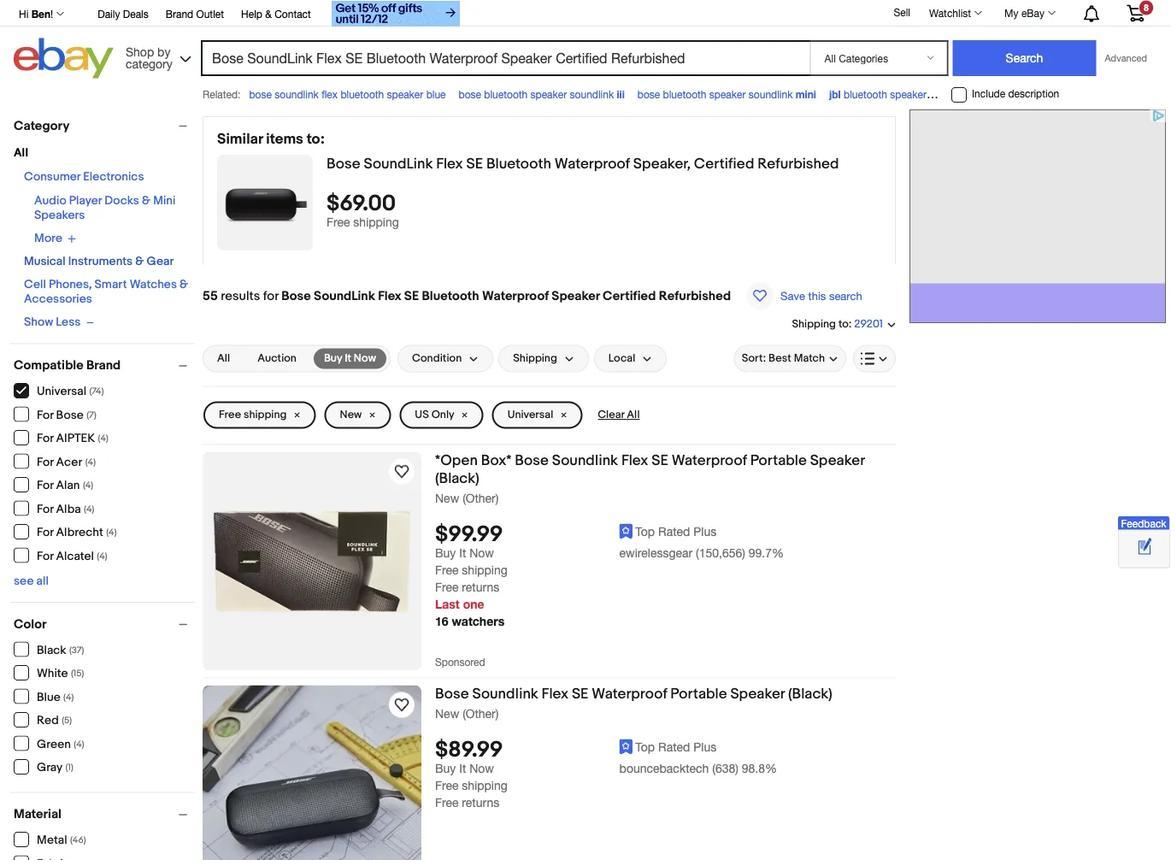 Task type: vqa. For each thing, say whether or not it's contained in the screenshot.
LED
no



Task type: describe. For each thing, give the bounding box(es) containing it.
condition button
[[397, 345, 494, 372]]

watchlist link
[[920, 3, 990, 23]]

rated for $99.99
[[658, 525, 690, 539]]

new link
[[324, 401, 391, 429]]

buy for $99.99
[[435, 545, 456, 560]]

white
[[37, 666, 68, 681]]

accessories
[[24, 292, 92, 307]]

category button
[[14, 118, 195, 133]]

16
[[435, 614, 449, 628]]

bluetooth for jbl bluetooth speaker
[[844, 88, 887, 100]]

to:
[[307, 130, 325, 148]]

soundlink inside 'bose soundlink flex se waterproof portable speaker (black) new (other)'
[[472, 685, 538, 703]]

shop by category
[[126, 44, 172, 71]]

(4) for for albrecht
[[106, 527, 117, 538]]

(37)
[[69, 645, 84, 656]]

last
[[435, 597, 460, 611]]

(other) inside 'bose soundlink flex se waterproof portable speaker (black) new (other)'
[[463, 706, 499, 721]]

0 horizontal spatial bluetooth
[[422, 288, 479, 304]]

outlet
[[196, 8, 224, 20]]

waterproof inside *open box* bose soundlink flex se waterproof portable speaker (black) new (other)
[[672, 452, 747, 470]]

(150,656)
[[696, 545, 745, 560]]

docks
[[104, 194, 139, 208]]

top rated plus for $89.99
[[636, 740, 717, 754]]

soundlink for bose bluetooth speaker soundlink
[[1051, 88, 1095, 100]]

for aiptek (4)
[[37, 431, 109, 446]]

sort: best match button
[[734, 345, 846, 372]]

advertisement region
[[910, 109, 1166, 323]]

for
[[263, 288, 279, 304]]

mini
[[796, 88, 816, 100]]

bluetooth for bose bluetooth speaker soundlink mini
[[663, 88, 707, 100]]

speaker for bose bluetooth speaker soundlink iii
[[531, 88, 567, 100]]

to
[[839, 317, 849, 330]]

search
[[829, 289, 862, 302]]

see all button
[[14, 574, 49, 588]]

green (4)
[[37, 737, 84, 752]]

for for for alba
[[37, 502, 53, 516]]

alan
[[56, 478, 80, 493]]

gray
[[37, 761, 63, 775]]

save this search
[[781, 289, 862, 302]]

soundlink for bose bluetooth speaker soundlink iii
[[570, 88, 614, 100]]

iii
[[617, 88, 625, 100]]

portable inside 'bose soundlink flex se waterproof portable speaker (black) new (other)'
[[671, 685, 727, 703]]

consumer
[[24, 170, 80, 184]]

for alcatel (4)
[[37, 549, 107, 563]]

black
[[37, 643, 66, 658]]

(4) for for acer
[[85, 457, 96, 468]]

free shipping
[[219, 408, 287, 422]]

us
[[415, 408, 429, 422]]

all inside all link
[[217, 352, 230, 365]]

cell phones, smart watches & accessories link
[[24, 277, 188, 307]]

local button
[[594, 345, 667, 372]]

soundlink inside *open box* bose soundlink flex se waterproof portable speaker (black) new (other)
[[552, 452, 618, 470]]

1 vertical spatial soundlink
[[314, 288, 375, 304]]

now inside buy it now selected text field
[[354, 352, 376, 365]]

include description
[[972, 88, 1060, 100]]

top rated plus image for $89.99
[[620, 739, 633, 754]]

blue
[[37, 690, 60, 705]]

0 vertical spatial certified
[[694, 155, 754, 173]]

save
[[781, 289, 805, 302]]

1 soundlink from the left
[[275, 88, 319, 100]]

for for for albrecht
[[37, 525, 53, 540]]

flex inside *open box* bose soundlink flex se waterproof portable speaker (black) new (other)
[[621, 452, 648, 470]]

for bose (7)
[[37, 408, 96, 422]]

speakers
[[34, 208, 85, 223]]

bose for bose bluetooth speaker soundlink
[[940, 88, 962, 100]]

bose bluetooth speaker soundlink mini
[[638, 88, 816, 100]]

my ebay
[[1005, 7, 1045, 19]]

less
[[56, 315, 81, 330]]

ewirelessgear
[[620, 545, 693, 560]]

0 vertical spatial soundlink
[[364, 155, 433, 173]]

related:
[[203, 88, 241, 100]]

& left 55
[[180, 277, 188, 292]]

clear all link
[[591, 401, 647, 429]]

(4) inside green (4)
[[74, 739, 84, 750]]

metal (46)
[[37, 833, 86, 848]]

hi
[[19, 8, 28, 20]]

(4) inside blue (4)
[[63, 692, 74, 703]]

gear
[[147, 254, 174, 269]]

buy it now for $99.99
[[435, 545, 494, 560]]

bluetooth for bose bluetooth speaker soundlink
[[965, 88, 1009, 100]]

for alan (4)
[[37, 478, 93, 493]]

advanced
[[1105, 53, 1147, 64]]

us only
[[415, 408, 455, 422]]

shop by category banner
[[9, 0, 1158, 83]]

ewirelessgear (150,656) 99.7% free shipping free returns last one 16 watchers
[[435, 545, 784, 628]]

aiptek
[[56, 431, 95, 446]]

(black) inside *open box* bose soundlink flex se waterproof portable speaker (black) new (other)
[[435, 470, 479, 488]]

se inside *open box* bose soundlink flex se waterproof portable speaker (black) new (other)
[[652, 452, 668, 470]]

cell
[[24, 277, 46, 292]]

red (5)
[[37, 714, 72, 728]]

universal link
[[492, 401, 582, 429]]

& inside "help & contact" link
[[265, 8, 272, 20]]

now for $89.99
[[470, 761, 494, 775]]

bouncebacktech (638) 98.8% free shipping free returns
[[435, 761, 777, 809]]

it inside text field
[[345, 352, 351, 365]]

match
[[794, 352, 825, 365]]

watch bose soundlink flex se waterproof portable speaker (black) image
[[392, 695, 412, 715]]

free inside $69.00 free shipping
[[327, 215, 350, 229]]

*open box* bose soundlink flex se waterproof portable speaker (black) image
[[203, 452, 422, 671]]

compatible brand
[[14, 358, 121, 373]]

brand outlet link
[[166, 5, 224, 24]]

for for for bose
[[37, 408, 53, 422]]

bose soundlink flex se waterproof portable speaker (black) image
[[203, 685, 422, 860]]

speaker for jbl bluetooth speaker
[[890, 88, 927, 100]]

listing options selector. list view selected. image
[[861, 352, 888, 365]]

bose bluetooth speaker soundlink
[[940, 88, 1098, 100]]

universal for universal (74)
[[37, 384, 86, 399]]

1 vertical spatial certified
[[603, 288, 656, 304]]

plus for $99.99
[[694, 525, 717, 539]]

my ebay link
[[995, 3, 1064, 23]]

bose soundlink flex se bluetooth waterproof speaker, certified refurbished image
[[217, 167, 313, 239]]

musical instruments & gear link
[[24, 254, 174, 269]]

for albrecht (4)
[[37, 525, 117, 540]]

for for for alan
[[37, 478, 53, 493]]

none submit inside shop by category banner
[[953, 40, 1097, 76]]

top for $99.99
[[636, 525, 655, 539]]

shipping inside ewirelessgear (150,656) 99.7% free shipping free returns last one 16 watchers
[[462, 563, 508, 577]]

audio
[[34, 194, 66, 208]]

blue
[[426, 88, 446, 100]]

se inside 'bose soundlink flex se waterproof portable speaker (black) new (other)'
[[572, 685, 589, 703]]

clear
[[598, 408, 625, 422]]

$89.99
[[435, 737, 503, 763]]

see
[[14, 574, 34, 588]]

red
[[37, 714, 59, 728]]

phones,
[[49, 277, 92, 292]]

buy inside buy it now selected text field
[[324, 352, 342, 365]]

local
[[609, 352, 635, 365]]

Search for anything text field
[[203, 42, 807, 74]]

98.8%
[[742, 761, 777, 775]]

$69.00
[[327, 191, 396, 217]]

contact
[[275, 8, 311, 20]]

(black) inside 'bose soundlink flex se waterproof portable speaker (black) new (other)'
[[788, 685, 833, 703]]

top rated plus image for $99.99
[[620, 524, 633, 539]]

bose soundlink flex se waterproof portable speaker (black) heading
[[435, 685, 833, 703]]

sell link
[[886, 6, 918, 18]]

sort: best match
[[742, 352, 825, 365]]

(4) for for aiptek
[[98, 433, 109, 444]]

it for $99.99
[[459, 545, 466, 560]]

advanced link
[[1097, 41, 1156, 75]]

audio player docks & mini speakers link
[[34, 194, 176, 223]]



Task type: locate. For each thing, give the bounding box(es) containing it.
bluetooth inside the bose soundlink flex se bluetooth waterproof speaker, certified refurbished link
[[486, 155, 551, 173]]

1 vertical spatial plus
[[694, 740, 717, 754]]

2 bose from the left
[[459, 88, 481, 100]]

blue (4)
[[37, 690, 74, 705]]

universal for universal
[[508, 408, 553, 422]]

(other)
[[463, 491, 499, 505], [463, 706, 499, 721]]

(4) right the green
[[74, 739, 84, 750]]

rated
[[658, 525, 690, 539], [658, 740, 690, 754]]

2 vertical spatial now
[[470, 761, 494, 775]]

certified up local dropdown button
[[603, 288, 656, 304]]

& right the help
[[265, 8, 272, 20]]

(other) up $89.99 at the bottom of the page
[[463, 706, 499, 721]]

2 horizontal spatial all
[[627, 408, 640, 422]]

5 speaker from the left
[[1011, 88, 1048, 100]]

waterproof inside 'bose soundlink flex se waterproof portable speaker (black) new (other)'
[[592, 685, 667, 703]]

(638)
[[712, 761, 739, 775]]

returns inside ewirelessgear (150,656) 99.7% free shipping free returns last one 16 watchers
[[462, 580, 499, 594]]

shipping to : 29201
[[792, 317, 883, 331]]

returns for bouncebacktech (638) 98.8% free shipping free returns
[[462, 795, 499, 809]]

(4) inside for alan (4)
[[83, 480, 93, 491]]

new
[[340, 408, 362, 422], [435, 491, 459, 505], [435, 706, 459, 721]]

auction
[[258, 352, 297, 365]]

bluetooth right jbl
[[844, 88, 887, 100]]

it
[[345, 352, 351, 365], [459, 545, 466, 560], [459, 761, 466, 775]]

all down category
[[14, 146, 28, 160]]

2 vertical spatial it
[[459, 761, 466, 775]]

(4) inside for acer (4)
[[85, 457, 96, 468]]

new down *open
[[435, 491, 459, 505]]

bluetooth up condition dropdown button
[[422, 288, 479, 304]]

(4) right alcatel on the left of the page
[[97, 551, 107, 562]]

6 for from the top
[[37, 525, 53, 540]]

(4) right alan
[[83, 480, 93, 491]]

bose for bose bluetooth speaker soundlink mini
[[638, 88, 660, 100]]

2 vertical spatial new
[[435, 706, 459, 721]]

soundlink up buy it now selected text field
[[314, 288, 375, 304]]

help & contact link
[[241, 5, 311, 24]]

flex
[[322, 88, 338, 100]]

bose left include
[[940, 88, 962, 100]]

bose for bose bluetooth speaker soundlink iii
[[459, 88, 481, 100]]

for
[[37, 408, 53, 422], [37, 431, 53, 446], [37, 455, 53, 469], [37, 478, 53, 493], [37, 502, 53, 516], [37, 525, 53, 540], [37, 549, 53, 563]]

speaker
[[552, 288, 600, 304], [810, 452, 865, 470], [731, 685, 785, 703]]

1 vertical spatial brand
[[86, 358, 121, 373]]

new inside *open box* bose soundlink flex se waterproof portable speaker (black) new (other)
[[435, 491, 459, 505]]

1 vertical spatial buy it now
[[435, 545, 494, 560]]

(4) right the alba
[[84, 504, 94, 515]]

jbl bluetooth speaker
[[829, 88, 927, 100]]

bose for bose soundlink flex bluetooth speaker blue
[[249, 88, 272, 100]]

bluetooth right iii
[[663, 88, 707, 100]]

1 vertical spatial shipping
[[513, 352, 557, 365]]

top rated plus up ewirelessgear
[[636, 525, 717, 539]]

1 top from the top
[[636, 525, 655, 539]]

0 vertical spatial soundlink
[[552, 452, 618, 470]]

for left acer
[[37, 455, 53, 469]]

1 vertical spatial buy
[[435, 545, 456, 560]]

instruments
[[68, 254, 133, 269]]

1 vertical spatial top
[[636, 740, 655, 754]]

2 plus from the top
[[694, 740, 717, 754]]

0 vertical spatial portable
[[750, 452, 807, 470]]

1 vertical spatial returns
[[462, 795, 499, 809]]

1 vertical spatial soundlink
[[472, 685, 538, 703]]

0 horizontal spatial brand
[[86, 358, 121, 373]]

for for for acer
[[37, 455, 53, 469]]

1 speaker from the left
[[387, 88, 423, 100]]

main content
[[203, 109, 896, 860]]

(4) for for alcatel
[[97, 551, 107, 562]]

rated up bouncebacktech
[[658, 740, 690, 754]]

soundlink for bose bluetooth speaker soundlink mini
[[749, 88, 793, 100]]

bose right the watch bose soundlink flex se waterproof portable speaker (black) icon at the bottom left of the page
[[435, 685, 469, 703]]

brand up (74)
[[86, 358, 121, 373]]

1 horizontal spatial soundlink
[[552, 452, 618, 470]]

0 horizontal spatial shipping
[[513, 352, 557, 365]]

account navigation
[[9, 0, 1158, 29]]

new inside 'bose soundlink flex se waterproof portable speaker (black) new (other)'
[[435, 706, 459, 721]]

one
[[463, 597, 484, 611]]

soundlink down clear in the top right of the page
[[552, 452, 618, 470]]

0 vertical spatial top rated plus image
[[620, 524, 633, 539]]

material
[[14, 807, 61, 822]]

1 vertical spatial now
[[470, 545, 494, 560]]

2 bluetooth from the left
[[484, 88, 528, 100]]

universal up box*
[[508, 408, 553, 422]]

1 vertical spatial universal
[[508, 408, 553, 422]]

rated up ewirelessgear
[[658, 525, 690, 539]]

& left gear
[[135, 254, 144, 269]]

1 rated from the top
[[658, 525, 690, 539]]

1 horizontal spatial bluetooth
[[486, 155, 551, 173]]

5 for from the top
[[37, 502, 53, 516]]

1 horizontal spatial all
[[217, 352, 230, 365]]

1 vertical spatial new
[[435, 491, 459, 505]]

2 speaker from the left
[[531, 88, 567, 100]]

1 bluetooth from the left
[[341, 88, 384, 100]]

1 horizontal spatial (black)
[[788, 685, 833, 703]]

auction link
[[247, 348, 307, 369]]

1 for from the top
[[37, 408, 53, 422]]

& left mini
[[142, 194, 151, 208]]

for acer (4)
[[37, 455, 96, 469]]

1 vertical spatial it
[[459, 545, 466, 560]]

top rated plus image up ewirelessgear
[[620, 524, 633, 539]]

0 vertical spatial refurbished
[[758, 155, 839, 173]]

0 vertical spatial shipping
[[792, 317, 836, 330]]

4 speaker from the left
[[890, 88, 927, 100]]

1 vertical spatial (black)
[[788, 685, 833, 703]]

1 vertical spatial rated
[[658, 740, 690, 754]]

brand inside account navigation
[[166, 8, 193, 20]]

ebay
[[1022, 7, 1045, 19]]

speaker for bose bluetooth speaker soundlink
[[1011, 88, 1048, 100]]

bose right related:
[[249, 88, 272, 100]]

new down buy it now selected text field
[[340, 408, 362, 422]]

help & contact
[[241, 8, 311, 20]]

0 horizontal spatial portable
[[671, 685, 727, 703]]

2 top rated plus image from the top
[[620, 739, 633, 754]]

top rated plus up bouncebacktech
[[636, 740, 717, 754]]

0 vertical spatial all
[[14, 146, 28, 160]]

1 horizontal spatial certified
[[694, 155, 754, 173]]

(1)
[[66, 762, 73, 773]]

certified right speaker,
[[694, 155, 754, 173]]

by
[[157, 44, 170, 59]]

shipping up universal link
[[513, 352, 557, 365]]

consumer electronics link
[[24, 170, 144, 184]]

speaker for bose bluetooth speaker soundlink mini
[[710, 88, 746, 100]]

2 vertical spatial speaker
[[731, 685, 785, 703]]

& inside audio player docks & mini speakers
[[142, 194, 151, 208]]

speaker right include
[[1011, 88, 1048, 100]]

0 vertical spatial rated
[[658, 525, 690, 539]]

(4) right acer
[[85, 457, 96, 468]]

0 vertical spatial buy
[[324, 352, 342, 365]]

Buy It Now selected text field
[[324, 351, 376, 366]]

3 bluetooth from the left
[[663, 88, 707, 100]]

speaker down search for anything text field
[[531, 88, 567, 100]]

plus for $89.99
[[694, 740, 717, 754]]

(other) up $99.99
[[463, 491, 499, 505]]

(4) right aiptek
[[98, 433, 109, 444]]

4 for from the top
[[37, 478, 53, 493]]

include
[[972, 88, 1006, 100]]

top rated plus image up bouncebacktech (638) 98.8% free shipping free returns on the bottom of the page
[[620, 739, 633, 754]]

clear all
[[598, 408, 640, 422]]

1 bose from the left
[[249, 88, 272, 100]]

bose right box*
[[515, 452, 549, 470]]

shipping for shipping
[[513, 352, 557, 365]]

jbl
[[829, 88, 841, 100]]

brand left 'outlet'
[[166, 8, 193, 20]]

speaker inside *open box* bose soundlink flex se waterproof portable speaker (black) new (other)
[[810, 452, 865, 470]]

shop by category button
[[118, 38, 195, 75]]

(7)
[[87, 410, 96, 421]]

*open box* bose soundlink flex se waterproof portable speaker (black) heading
[[435, 452, 865, 488]]

0 vertical spatial now
[[354, 352, 376, 365]]

bose right for
[[281, 288, 311, 304]]

material button
[[14, 807, 195, 822]]

for for for aiptek
[[37, 431, 53, 446]]

description
[[1008, 88, 1060, 100]]

bluetooth
[[486, 155, 551, 173], [422, 288, 479, 304]]

0 horizontal spatial certified
[[603, 288, 656, 304]]

(4)
[[98, 433, 109, 444], [85, 457, 96, 468], [83, 480, 93, 491], [84, 504, 94, 515], [106, 527, 117, 538], [97, 551, 107, 562], [63, 692, 74, 703], [74, 739, 84, 750]]

29201
[[854, 318, 883, 331]]

1 (other) from the top
[[463, 491, 499, 505]]

white (15)
[[37, 666, 84, 681]]

show
[[24, 315, 53, 330]]

shipping inside dropdown button
[[513, 352, 557, 365]]

portable inside *open box* bose soundlink flex se waterproof portable speaker (black) new (other)
[[750, 452, 807, 470]]

bluetooth right flex
[[341, 88, 384, 100]]

1 returns from the top
[[462, 580, 499, 594]]

speaker right jbl
[[890, 88, 927, 100]]

4 bluetooth from the left
[[844, 88, 887, 100]]

electronics
[[83, 170, 144, 184]]

alcatel
[[56, 549, 94, 563]]

for for for alcatel
[[37, 549, 53, 563]]

None submit
[[953, 40, 1097, 76]]

results
[[221, 288, 260, 304]]

plus up '(638)'
[[694, 740, 717, 754]]

for alba (4)
[[37, 502, 94, 516]]

(4) inside 'for aiptek (4)'
[[98, 433, 109, 444]]

1 vertical spatial bluetooth
[[422, 288, 479, 304]]

bluetooth down my
[[965, 88, 1009, 100]]

refurbished
[[758, 155, 839, 173], [659, 288, 731, 304]]

$69.00 free shipping
[[327, 191, 399, 229]]

similar
[[217, 130, 263, 148]]

1 vertical spatial top rated plus
[[636, 740, 717, 754]]

0 vertical spatial it
[[345, 352, 351, 365]]

(4) inside 'for alba (4)'
[[84, 504, 94, 515]]

bose soundlink flex se bluetooth waterproof speaker, certified refurbished heading
[[327, 155, 839, 173]]

0 vertical spatial buy it now
[[324, 352, 376, 365]]

1 vertical spatial refurbished
[[659, 288, 731, 304]]

se
[[466, 155, 483, 173], [404, 288, 419, 304], [652, 452, 668, 470], [572, 685, 589, 703]]

new up $89.99 at the bottom of the page
[[435, 706, 459, 721]]

shipping inside shipping to : 29201
[[792, 317, 836, 330]]

universal up for bose (7)
[[37, 384, 86, 399]]

top up bouncebacktech
[[636, 740, 655, 754]]

55 results for bose soundlink flex se bluetooth waterproof speaker certified refurbished
[[203, 288, 731, 304]]

*open box* bose soundlink flex se waterproof portable speaker (black) link
[[435, 452, 896, 491]]

shipping inside bouncebacktech (638) 98.8% free shipping free returns
[[462, 778, 508, 792]]

0 vertical spatial top
[[636, 525, 655, 539]]

all right clear in the top right of the page
[[627, 408, 640, 422]]

0 vertical spatial (black)
[[435, 470, 479, 488]]

2 soundlink from the left
[[570, 88, 614, 100]]

bose inside *open box* bose soundlink flex se waterproof portable speaker (black) new (other)
[[515, 452, 549, 470]]

0 horizontal spatial refurbished
[[659, 288, 731, 304]]

speaker left the blue
[[387, 88, 423, 100]]

soundlink up $89.99 at the bottom of the page
[[472, 685, 538, 703]]

now
[[354, 352, 376, 365], [470, 545, 494, 560], [470, 761, 494, 775]]

for left the alba
[[37, 502, 53, 516]]

(4) right the "blue"
[[63, 692, 74, 703]]

1 vertical spatial portable
[[671, 685, 727, 703]]

plus
[[694, 525, 717, 539], [694, 740, 717, 754]]

category
[[14, 118, 70, 133]]

2 horizontal spatial speaker
[[810, 452, 865, 470]]

flex inside 'bose soundlink flex se waterproof portable speaker (black) new (other)'
[[542, 685, 569, 703]]

1 horizontal spatial brand
[[166, 8, 193, 20]]

bose left (7)
[[56, 408, 84, 422]]

99.7%
[[749, 545, 784, 560]]

returns inside bouncebacktech (638) 98.8% free shipping free returns
[[462, 795, 499, 809]]

0 vertical spatial universal
[[37, 384, 86, 399]]

1 vertical spatial top rated plus image
[[620, 739, 633, 754]]

shipping inside $69.00 free shipping
[[353, 215, 399, 229]]

now for $99.99
[[470, 545, 494, 560]]

7 for from the top
[[37, 549, 53, 563]]

3 bose from the left
[[638, 88, 660, 100]]

1 horizontal spatial shipping
[[792, 317, 836, 330]]

compatible
[[14, 358, 84, 373]]

bluetooth down bose bluetooth speaker soundlink iii
[[486, 155, 551, 173]]

top rated plus for $99.99
[[636, 525, 717, 539]]

3 speaker from the left
[[710, 88, 746, 100]]

color button
[[14, 616, 195, 632]]

watch *open box* bose soundlink flex se waterproof portable speaker (black) image
[[392, 461, 412, 482]]

all inside clear all link
[[627, 408, 640, 422]]

(other) inside *open box* bose soundlink flex se waterproof portable speaker (black) new (other)
[[463, 491, 499, 505]]

shipping
[[353, 215, 399, 229], [244, 408, 287, 422], [462, 563, 508, 577], [462, 778, 508, 792]]

1 horizontal spatial speaker
[[731, 685, 785, 703]]

all
[[36, 574, 49, 588]]

rated for $89.99
[[658, 740, 690, 754]]

only
[[432, 408, 455, 422]]

universal inside main content
[[508, 408, 553, 422]]

0 vertical spatial speaker
[[552, 288, 600, 304]]

returns for ewirelessgear (150,656) 99.7% free shipping free returns last one 16 watchers
[[462, 580, 499, 594]]

show less
[[24, 315, 81, 330]]

ben
[[31, 8, 51, 20]]

watches
[[130, 277, 177, 292]]

all left auction link
[[217, 352, 230, 365]]

(4) for for alan
[[83, 480, 93, 491]]

4 soundlink from the left
[[1051, 88, 1095, 100]]

for left alan
[[37, 478, 53, 493]]

shipping for shipping to : 29201
[[792, 317, 836, 330]]

0 vertical spatial new
[[340, 408, 362, 422]]

speaker inside 'bose soundlink flex se waterproof portable speaker (black) new (other)'
[[731, 685, 785, 703]]

0 vertical spatial brand
[[166, 8, 193, 20]]

returns up one
[[462, 580, 499, 594]]

2 top rated plus from the top
[[636, 740, 717, 754]]

sell
[[894, 6, 911, 18]]

2 (other) from the top
[[463, 706, 499, 721]]

(15)
[[71, 668, 84, 679]]

0 horizontal spatial all
[[14, 146, 28, 160]]

0 horizontal spatial (black)
[[435, 470, 479, 488]]

(4) inside for albrecht (4)
[[106, 527, 117, 538]]

for down universal (74) on the left top
[[37, 408, 53, 422]]

0 vertical spatial returns
[[462, 580, 499, 594]]

(4) inside for alcatel (4)
[[97, 551, 107, 562]]

0 vertical spatial (other)
[[463, 491, 499, 505]]

2 vertical spatial buy it now
[[435, 761, 494, 775]]

0 horizontal spatial universal
[[37, 384, 86, 399]]

0 horizontal spatial soundlink
[[472, 685, 538, 703]]

1 horizontal spatial portable
[[750, 452, 807, 470]]

2 top from the top
[[636, 740, 655, 754]]

bluetooth for bose bluetooth speaker soundlink iii
[[484, 88, 528, 100]]

buy it now for $89.99
[[435, 761, 494, 775]]

$99.99
[[435, 521, 503, 548]]

brand outlet
[[166, 8, 224, 20]]

(4) for for alba
[[84, 504, 94, 515]]

for down 'for alba (4)'
[[37, 525, 53, 540]]

2 vertical spatial all
[[627, 408, 640, 422]]

1 vertical spatial all
[[217, 352, 230, 365]]

0 vertical spatial plus
[[694, 525, 717, 539]]

items
[[266, 130, 303, 148]]

main content containing $69.00
[[203, 109, 896, 860]]

free
[[327, 215, 350, 229], [219, 408, 241, 422], [435, 563, 459, 577], [435, 580, 459, 594], [435, 778, 459, 792], [435, 795, 459, 809]]

buy it now
[[324, 352, 376, 365], [435, 545, 494, 560], [435, 761, 494, 775]]

0 vertical spatial bluetooth
[[486, 155, 551, 173]]

(74)
[[89, 386, 104, 397]]

0 horizontal spatial speaker
[[552, 288, 600, 304]]

bose up $69.00
[[327, 155, 361, 173]]

1 plus from the top
[[694, 525, 717, 539]]

bose inside the bose soundlink flex se bluetooth waterproof speaker, certified refurbished link
[[327, 155, 361, 173]]

3 soundlink from the left
[[749, 88, 793, 100]]

bose right iii
[[638, 88, 660, 100]]

1 horizontal spatial refurbished
[[758, 155, 839, 173]]

0 vertical spatial top rated plus
[[636, 525, 717, 539]]

2 returns from the top
[[462, 795, 499, 809]]

hi ben !
[[19, 8, 53, 20]]

1 top rated plus from the top
[[636, 525, 717, 539]]

mini
[[153, 194, 176, 208]]

buy for $89.99
[[435, 761, 456, 775]]

us only link
[[400, 401, 484, 429]]

get an extra 15% off image
[[332, 1, 460, 27]]

2 rated from the top
[[658, 740, 690, 754]]

1 vertical spatial (other)
[[463, 706, 499, 721]]

it for $89.99
[[459, 761, 466, 775]]

best
[[769, 352, 792, 365]]

bose right the blue
[[459, 88, 481, 100]]

&
[[265, 8, 272, 20], [142, 194, 151, 208], [135, 254, 144, 269], [180, 277, 188, 292]]

top rated plus image
[[620, 524, 633, 539], [620, 739, 633, 754]]

shipping down this
[[792, 317, 836, 330]]

1 vertical spatial speaker
[[810, 452, 865, 470]]

for up all
[[37, 549, 53, 563]]

waterproof
[[555, 155, 630, 173], [482, 288, 549, 304], [672, 452, 747, 470], [592, 685, 667, 703]]

for left aiptek
[[37, 431, 53, 446]]

2 vertical spatial buy
[[435, 761, 456, 775]]

green
[[37, 737, 71, 752]]

gray (1)
[[37, 761, 73, 775]]

bose inside 'bose soundlink flex se waterproof portable speaker (black) new (other)'
[[435, 685, 469, 703]]

top rated plus
[[636, 525, 717, 539], [636, 740, 717, 754]]

speaker left mini
[[710, 88, 746, 100]]

1 top rated plus image from the top
[[620, 524, 633, 539]]

plus up (150,656)
[[694, 525, 717, 539]]

top up ewirelessgear
[[636, 525, 655, 539]]

returns down $89.99 at the bottom of the page
[[462, 795, 499, 809]]

buy it now link
[[314, 348, 386, 369]]

condition
[[412, 352, 462, 365]]

(4) right albrecht
[[106, 527, 117, 538]]

bluetooth down search for anything text field
[[484, 88, 528, 100]]

3 for from the top
[[37, 455, 53, 469]]

1 horizontal spatial universal
[[508, 408, 553, 422]]

4 bose from the left
[[940, 88, 962, 100]]

2 for from the top
[[37, 431, 53, 446]]

all link
[[207, 348, 240, 369]]

5 bluetooth from the left
[[965, 88, 1009, 100]]

more button
[[34, 231, 76, 246]]

soundlink up $69.00
[[364, 155, 433, 173]]

!
[[51, 8, 53, 20]]

top for $89.99
[[636, 740, 655, 754]]



